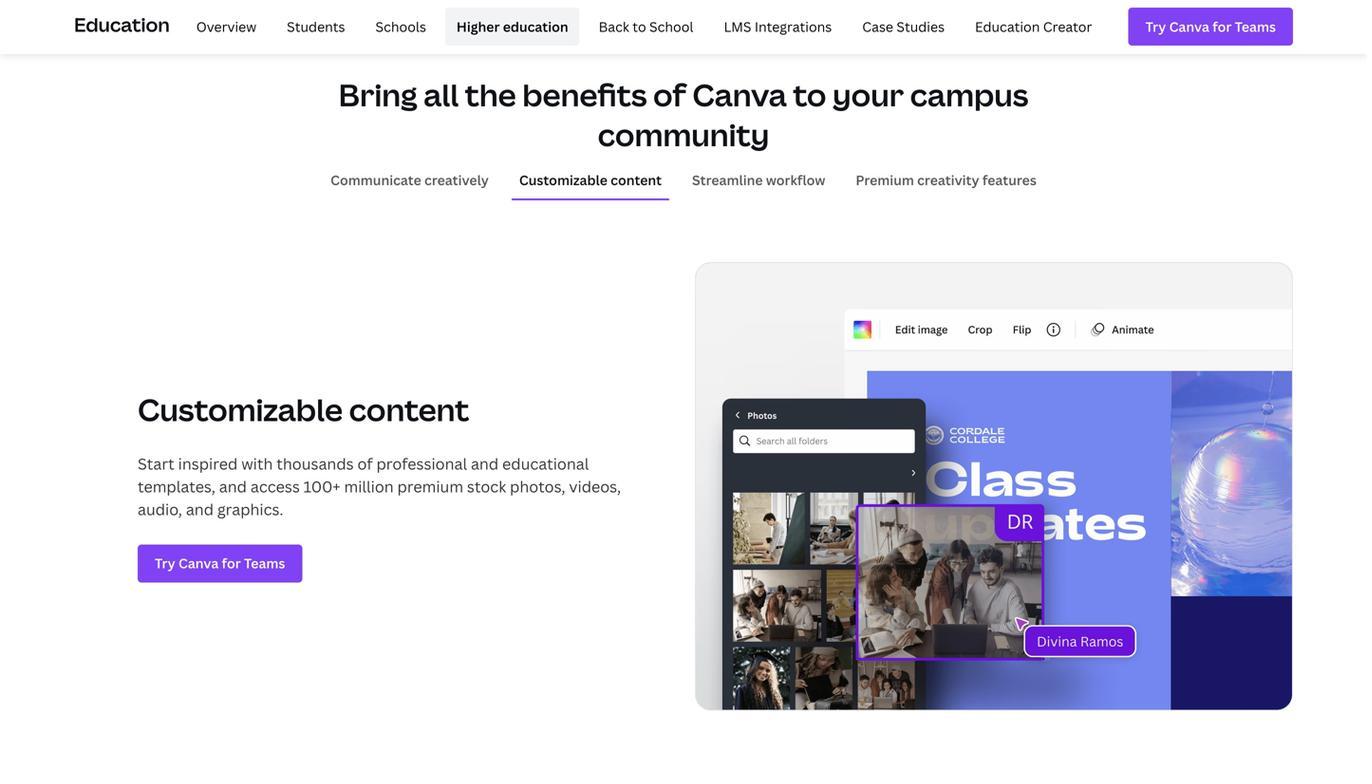 Task type: locate. For each thing, give the bounding box(es) containing it.
students
[[287, 17, 345, 35]]

1 horizontal spatial to
[[793, 74, 827, 116]]

studies
[[897, 17, 945, 35]]

0 vertical spatial of
[[653, 74, 686, 116]]

0 horizontal spatial customizable
[[138, 389, 343, 430]]

higher
[[457, 17, 500, 35]]

inspired
[[178, 453, 238, 474]]

of inside the bring all the benefits of canva to your campus community
[[653, 74, 686, 116]]

1 horizontal spatial customizable
[[519, 171, 608, 189]]

of down school
[[653, 74, 686, 116]]

schools link
[[364, 8, 438, 46]]

start inspired with thousands of professional and educational templates, and access 100+ million premium stock photos, videos, audio, and graphics.
[[138, 453, 621, 519]]

0 horizontal spatial and
[[186, 499, 214, 519]]

integrations
[[755, 17, 832, 35]]

education for education
[[74, 11, 170, 37]]

customizable
[[519, 171, 608, 189], [138, 389, 343, 430]]

of for benefits
[[653, 74, 686, 116]]

customizable down benefits
[[519, 171, 608, 189]]

to left your
[[793, 74, 827, 116]]

1 horizontal spatial content
[[611, 171, 662, 189]]

1 horizontal spatial education
[[975, 17, 1040, 35]]

content
[[611, 171, 662, 189], [349, 389, 469, 430]]

premium
[[856, 171, 914, 189]]

community
[[598, 114, 770, 155]]

back to school
[[599, 17, 694, 35]]

customizable content down benefits
[[519, 171, 662, 189]]

0 horizontal spatial to
[[633, 17, 646, 35]]

schools
[[376, 17, 426, 35]]

1 horizontal spatial and
[[219, 476, 247, 496]]

features
[[983, 171, 1037, 189]]

premium creativity features button
[[848, 162, 1044, 198]]

content up professional
[[349, 389, 469, 430]]

education
[[74, 11, 170, 37], [975, 17, 1040, 35]]

bring
[[339, 74, 417, 116]]

2 horizontal spatial and
[[471, 453, 499, 474]]

1 vertical spatial to
[[793, 74, 827, 116]]

2 vertical spatial and
[[186, 499, 214, 519]]

educational
[[502, 453, 589, 474]]

1 vertical spatial and
[[219, 476, 247, 496]]

1 vertical spatial of
[[357, 453, 373, 474]]

customizable content inside button
[[519, 171, 662, 189]]

higher education
[[457, 17, 568, 35]]

communicate creatively
[[331, 171, 489, 189]]

customizable content up thousands on the bottom left of page
[[138, 389, 469, 430]]

case studies link
[[851, 8, 956, 46]]

menu bar containing overview
[[177, 8, 1104, 46]]

menu bar inside education element
[[177, 8, 1104, 46]]

to inside education element
[[633, 17, 646, 35]]

and
[[471, 453, 499, 474], [219, 476, 247, 496], [186, 499, 214, 519]]

customizable inside button
[[519, 171, 608, 189]]

and down templates,
[[186, 499, 214, 519]]

0 vertical spatial and
[[471, 453, 499, 474]]

school
[[650, 17, 694, 35]]

0 vertical spatial customizable content
[[519, 171, 662, 189]]

education inside menu bar
[[975, 17, 1040, 35]]

the
[[465, 74, 516, 116]]

content inside button
[[611, 171, 662, 189]]

1 horizontal spatial customizable content
[[519, 171, 662, 189]]

your
[[833, 74, 904, 116]]

lms
[[724, 17, 752, 35]]

and up graphics.
[[219, 476, 247, 496]]

customizable content
[[519, 171, 662, 189], [138, 389, 469, 430]]

1 vertical spatial customizable content
[[138, 389, 469, 430]]

0 vertical spatial to
[[633, 17, 646, 35]]

0 horizontal spatial education
[[74, 11, 170, 37]]

to
[[633, 17, 646, 35], [793, 74, 827, 116]]

back to school link
[[587, 8, 705, 46]]

of inside start inspired with thousands of professional and educational templates, and access 100+ million premium stock photos, videos, audio, and graphics.
[[357, 453, 373, 474]]

of up million
[[357, 453, 373, 474]]

overview link
[[185, 8, 268, 46]]

to right back
[[633, 17, 646, 35]]

1 vertical spatial customizable
[[138, 389, 343, 430]]

and up stock
[[471, 453, 499, 474]]

audio,
[[138, 499, 182, 519]]

bring all the benefits of canva to your campus community
[[339, 74, 1029, 155]]

lms integrations link
[[713, 8, 843, 46]]

customizable content button
[[512, 162, 669, 198]]

0 vertical spatial customizable
[[519, 171, 608, 189]]

campus
[[910, 74, 1029, 116]]

premium
[[397, 476, 463, 496]]

customizable up with at the left bottom of page
[[138, 389, 343, 430]]

menu bar
[[177, 8, 1104, 46]]

0 vertical spatial content
[[611, 171, 662, 189]]

1 horizontal spatial of
[[653, 74, 686, 116]]

case
[[862, 17, 894, 35]]

content down community
[[611, 171, 662, 189]]

0 horizontal spatial of
[[357, 453, 373, 474]]

canva
[[693, 74, 787, 116]]

premium creativity features
[[856, 171, 1037, 189]]

benefits
[[522, 74, 647, 116]]

education element
[[74, 0, 1293, 53]]

1 vertical spatial content
[[349, 389, 469, 430]]

professional
[[376, 453, 467, 474]]

of
[[653, 74, 686, 116], [357, 453, 373, 474]]

education creator
[[975, 17, 1092, 35]]

workflow
[[766, 171, 826, 189]]

lms integrations
[[724, 17, 832, 35]]



Task type: describe. For each thing, give the bounding box(es) containing it.
communicate
[[331, 171, 421, 189]]

creator
[[1043, 17, 1092, 35]]

all
[[424, 74, 459, 116]]

creatively
[[424, 171, 489, 189]]

thousands
[[277, 453, 354, 474]]

overview
[[196, 17, 257, 35]]

0 horizontal spatial customizable content
[[138, 389, 469, 430]]

photos,
[[510, 476, 566, 496]]

streamline
[[692, 171, 763, 189]]

access
[[251, 476, 300, 496]]

graphics.
[[217, 499, 283, 519]]

creativity
[[917, 171, 980, 189]]

communicate creatively button
[[323, 162, 497, 198]]

templates,
[[138, 476, 215, 496]]

videos,
[[569, 476, 621, 496]]

streamline workflow
[[692, 171, 826, 189]]

streamline workflow button
[[685, 162, 833, 198]]

to inside the bring all the benefits of canva to your campus community
[[793, 74, 827, 116]]

million
[[344, 476, 394, 496]]

higher education link
[[445, 8, 580, 46]]

back
[[599, 17, 629, 35]]

of for thousands
[[357, 453, 373, 474]]

case studies
[[862, 17, 945, 35]]

education
[[503, 17, 568, 35]]

100+
[[304, 476, 341, 496]]

start
[[138, 453, 175, 474]]

education creator link
[[964, 8, 1104, 46]]

stock
[[467, 476, 506, 496]]

photo being added to canva template image
[[695, 262, 1293, 711]]

0 horizontal spatial content
[[349, 389, 469, 430]]

education for education creator
[[975, 17, 1040, 35]]

students link
[[276, 8, 357, 46]]

with
[[241, 453, 273, 474]]



Task type: vqa. For each thing, say whether or not it's contained in the screenshot.
to
yes



